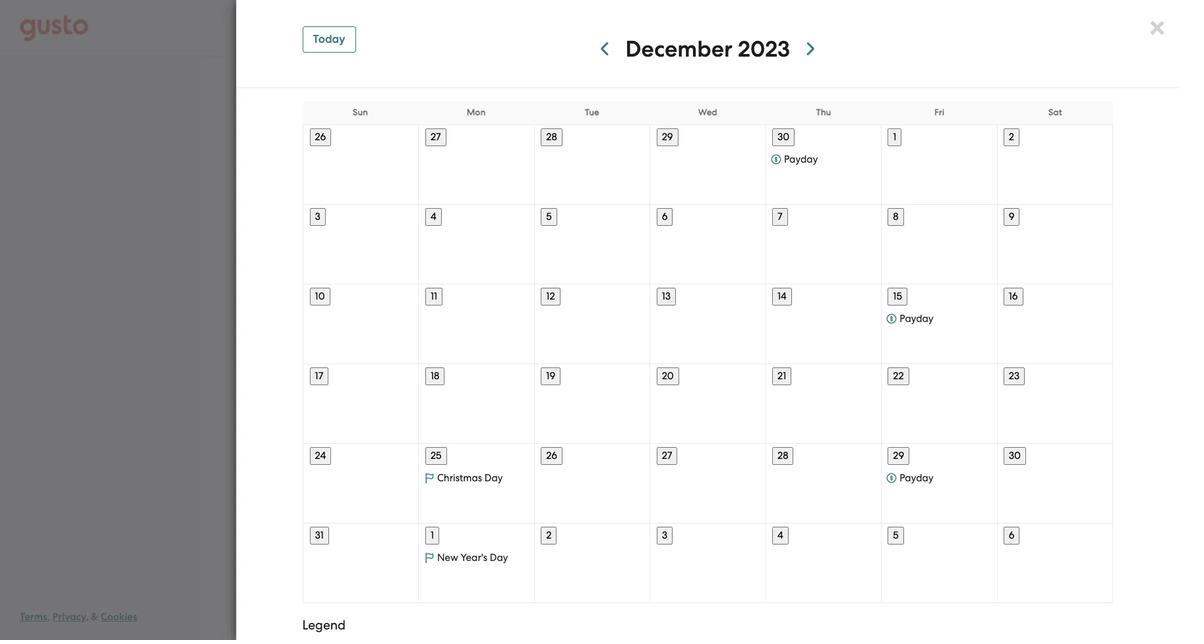 Task type: locate. For each thing, give the bounding box(es) containing it.
module__icon___go7vc image down 15 button
[[887, 314, 897, 324]]

28 cell
[[534, 125, 650, 146], [766, 444, 881, 466]]

1 vertical spatial terms,
[[552, 626, 577, 637]]

thu column header
[[816, 107, 831, 118]]

gusto navigation element
[[0, 57, 197, 109]]

share inside the 2x list
[[912, 241, 942, 254]]

one
[[572, 563, 588, 573]]

4 row group from the top
[[302, 364, 1113, 444]]

1 vertical spatial 10
[[315, 291, 325, 303]]

18 button
[[425, 368, 445, 386]]

1 vertical spatial 5 button
[[888, 527, 904, 545]]

30 for the "30" button to the left
[[777, 131, 790, 143]]

visa
[[1054, 563, 1072, 573], [402, 579, 419, 589]]

29 cell
[[650, 125, 766, 146], [881, 444, 997, 466]]

0 horizontal spatial 26 button
[[310, 129, 331, 146]]

3 button down when at the left top
[[310, 208, 326, 226]]

employees
[[980, 444, 1024, 454], [855, 579, 900, 589]]

2 row group from the top
[[302, 204, 1113, 284]]

2 cell down sat column header
[[997, 125, 1113, 146]]

27 for the right 27 button
[[662, 450, 672, 462]]

a up above
[[372, 579, 378, 589]]

month view table
[[302, 102, 1113, 617]]

to down and
[[668, 595, 677, 605]]

24 cell
[[303, 444, 419, 466]]

payday down "thu"
[[784, 154, 818, 165]]

incentive up the participate
[[510, 595, 547, 605]]

payday down 15 button
[[900, 313, 934, 325]]

1 horizontal spatial 28 button
[[772, 448, 794, 466]]

refer
[[887, 444, 908, 454]]

in left pay-
[[556, 610, 563, 621]]

at
[[312, 610, 321, 621]]

7 button
[[772, 208, 788, 226]]

1 horizontal spatial both
[[936, 387, 961, 400]]

1 vertical spatial copy
[[730, 260, 757, 274]]

1 horizontal spatial ,
[[86, 612, 89, 624]]

0 vertical spatial 1 button
[[888, 129, 902, 146]]

6 inside "row"
[[1009, 530, 1015, 542]]

0 horizontal spatial share
[[290, 292, 320, 305]]

on up include at bottom right
[[672, 610, 682, 621]]

1 vertical spatial time
[[339, 610, 358, 621]]

3 button for the leftmost 3 cell
[[310, 208, 326, 226]]

link left with
[[970, 241, 988, 254]]

2x list
[[847, 219, 1124, 472]]

4 cell
[[419, 205, 534, 226], [766, 524, 881, 545]]

visa up are
[[402, 579, 419, 589]]

row group containing 26
[[302, 125, 1113, 204]]

you inside 3 . you both get gift cards! $100 for them
[[914, 387, 934, 400]]

6 cell up the invoice
[[997, 524, 1113, 545]]

0 horizontal spatial increase
[[398, 595, 432, 605]]

6 cell
[[650, 205, 766, 226], [997, 524, 1113, 545]]

30 cell
[[766, 125, 881, 146], [997, 444, 1113, 466]]

$500
[[253, 123, 308, 150], [1030, 563, 1052, 573]]

26 cell
[[303, 125, 419, 146], [534, 444, 650, 466]]

paid,
[[1066, 579, 1087, 589]]

3 cell down referral at top left
[[303, 205, 419, 226]]

the down "card" at the right bottom
[[1089, 579, 1103, 589]]

row group
[[302, 125, 1113, 204], [302, 204, 1113, 284], [302, 284, 1113, 364], [302, 364, 1113, 444], [302, 444, 1113, 524], [302, 524, 1113, 604]]

0 horizontal spatial 29
[[662, 131, 673, 143]]

1 vertical spatial 4 cell
[[766, 524, 881, 545]]

2 paid from the left
[[902, 563, 922, 573]]

29 up $1,000 if your referral's business has 10 or more employees.
[[662, 131, 673, 143]]

preview
[[600, 412, 641, 426]]

copy
[[280, 219, 321, 240], [730, 260, 757, 274]]

gift left "cards!" at right
[[983, 387, 1001, 400]]

of down the participate
[[516, 626, 525, 637]]

open
[[289, 610, 310, 621]]

more
[[734, 161, 761, 175], [601, 563, 623, 573], [832, 579, 853, 589]]

payroll,
[[750, 626, 780, 637]]

0 horizontal spatial these
[[527, 626, 549, 637]]

$100 up payouts on the left of page
[[380, 579, 400, 589]]

email
[[351, 333, 395, 353], [643, 412, 673, 426]]

0 vertical spatial 4 button
[[425, 208, 442, 226]]

10
[[706, 161, 718, 175], [315, 291, 325, 303]]

0 horizontal spatial receive
[[340, 579, 370, 589]]

trademarked down the click
[[579, 626, 634, 637]]

issued.
[[428, 610, 456, 621]]

0 horizontal spatial 30
[[777, 131, 790, 143]]

2 . from the top
[[908, 387, 911, 400]]

1 horizontal spatial 3 button
[[657, 527, 673, 545]]

30 up 'employees.'
[[777, 131, 790, 143]]

your right share
[[407, 219, 442, 240]]

gift up paid,
[[1074, 563, 1088, 573]]

run left their
[[1005, 314, 1023, 327]]

0 vertical spatial get
[[963, 387, 981, 400]]

invoice,
[[924, 563, 955, 573]]

1 horizontal spatial 26 button
[[541, 448, 563, 466]]

trademarked
[[685, 610, 739, 621], [579, 626, 634, 637]]

sign inside 2 . they sign up and run their
[[941, 314, 963, 327]]

your inside the 2x list
[[945, 241, 968, 254]]

receive
[[991, 563, 1020, 573], [340, 579, 370, 589]]

None field
[[280, 254, 700, 283]]

row containing 26
[[303, 125, 1113, 204]]

1 horizontal spatial share
[[912, 241, 942, 254]]

row
[[302, 102, 1113, 125], [303, 125, 1113, 204], [303, 285, 1113, 364], [303, 444, 1113, 524], [303, 524, 1113, 603]]

up inside to qualify, your referee must sign up for gusto by january 31st, 2024 and run one or more paid payrolls. within thirty (30) calendar days of your referee's first paid invoice, you will receive a $500 visa gift card and your referee will receive a $100 visa gift card. additionally, if you qualify pursuant to these terms and your referee onboards ten (10) or more employees prior to the first payroll run and invoice paid, the incentive offered to you above will increase to $1,000 and the incentive for your referee will increase to $200. in order to be eligible for the promotion payouts, both the referrer account and the referee account must be open at the time the payouts are issued. you cannot participate in pay-per-click advertising on trademarked terms, including any derivations, variations or misspellings thereof, for search or content- based campaigns on google, msn, or yahoo. for the purposes of these terms, trademarked terms include gusto, gusto payroll, gusto hr, gusto benefits, zenpayroll, gusto coupon, gusto.com and buy g
[[392, 563, 402, 573]]

30 button right 10+
[[1003, 448, 1026, 466]]

0 horizontal spatial 4
[[431, 211, 436, 223]]

3 cell
[[303, 205, 419, 226], [650, 524, 766, 545]]

5 cell down referral's
[[534, 205, 650, 226]]

payroll
[[766, 504, 840, 531], [968, 579, 997, 589]]

7
[[777, 211, 783, 223]]

referee up the per- on the bottom
[[584, 595, 613, 605]]

99% satisfaction. highest score in small-business payroll software.
[[253, 504, 949, 531]]

account up thereof,
[[980, 595, 1013, 605]]

first right the referee's
[[885, 563, 900, 573]]

26 button up when at the left top
[[310, 129, 331, 146]]

4 cell up 'days'
[[766, 524, 881, 545]]

22 cell
[[881, 365, 997, 386]]

23 button
[[1003, 368, 1025, 386]]

0 vertical spatial 28 button
[[541, 129, 562, 146]]

more left 'employees.'
[[734, 161, 761, 175]]

qualify
[[540, 579, 569, 589]]

0 horizontal spatial time
[[304, 99, 322, 109]]

payday down double!
[[900, 473, 934, 485]]

1 horizontal spatial gift
[[983, 387, 1001, 400]]

1 up how it works
[[893, 131, 896, 143]]

must
[[350, 563, 370, 573], [253, 610, 273, 621]]

payouts,
[[871, 595, 907, 605]]

increase up are
[[398, 595, 432, 605]]

0 horizontal spatial them
[[488, 123, 542, 150]]

4 button right share
[[425, 208, 442, 226]]

1 horizontal spatial 29 button
[[888, 448, 910, 466]]

27 cell
[[419, 125, 534, 146], [650, 444, 766, 466]]

2 vertical spatial 3
[[662, 530, 667, 542]]

0 vertical spatial if
[[555, 161, 562, 175]]

share up invite at left bottom
[[290, 292, 320, 305]]

0 vertical spatial 2 cell
[[997, 125, 1113, 146]]

1 vertical spatial .
[[908, 387, 911, 400]]

0 horizontal spatial paid
[[625, 563, 644, 573]]

28 button
[[541, 129, 562, 146], [772, 448, 794, 466]]

0 vertical spatial 27
[[431, 131, 441, 143]]

30 button up 'employees.'
[[772, 129, 795, 146]]

your right qualify,
[[298, 563, 316, 573]]

row for row group containing 24
[[303, 444, 1113, 524]]

26
[[315, 131, 326, 143], [546, 450, 557, 462]]

1 vertical spatial 6
[[1009, 530, 1015, 542]]

3 button
[[310, 208, 326, 226], [657, 527, 673, 545]]

facebook button
[[380, 292, 434, 305]]

0 vertical spatial visa
[[1054, 563, 1072, 573]]

1 row group from the top
[[302, 125, 1113, 204]]

4 for the leftmost 4 button
[[431, 211, 436, 223]]

or right (10) on the right bottom
[[821, 579, 829, 589]]

tue
[[585, 107, 599, 118]]

your down the within
[[694, 579, 712, 589]]

4 for the bottom 4 button
[[777, 530, 783, 542]]

ten
[[788, 579, 802, 589]]

run inside 2 . they sign up and run their
[[1005, 314, 1023, 327]]

are
[[412, 610, 425, 621]]

0 vertical spatial .
[[908, 314, 911, 327]]

email inside button
[[643, 412, 673, 426]]

29 button up $1,000 if your referral's business has 10 or more employees.
[[657, 129, 678, 146]]

gusto.
[[454, 161, 488, 175]]

20 cell
[[650, 365, 766, 386]]

27
[[431, 131, 441, 143], [662, 450, 672, 462]]

$100 inside to qualify, your referee must sign up for gusto by january 31st, 2024 and run one or more paid payrolls. within thirty (30) calendar days of your referee's first paid invoice, you will receive a $500 visa gift card and your referee will receive a $100 visa gift card. additionally, if you qualify pursuant to these terms and your referee onboards ten (10) or more employees prior to the first payroll run and invoice paid, the incentive offered to you above will increase to $1,000 and the incentive for your referee will increase to $200. in order to be eligible for the promotion payouts, both the referrer account and the referee account must be open at the time the payouts are issued. you cannot participate in pay-per-click advertising on trademarked terms, including any derivations, variations or misspellings thereof, for search or content- based campaigns on google, msn, or yahoo. for the purposes of these terms, trademarked terms include gusto, gusto payroll, gusto hr, gusto benefits, zenpayroll, gusto coupon, gusto.com and buy g
[[380, 579, 400, 589]]

0 horizontal spatial 1 cell
[[419, 524, 534, 545]]

26 button
[[310, 129, 331, 146], [541, 448, 563, 466]]

$1,000
[[517, 161, 552, 175], [445, 595, 473, 605]]

sign inside to qualify, your referee must sign up for gusto by january 31st, 2024 and run one or more paid payrolls. within thirty (30) calendar days of your referee's first paid invoice, you will receive a $500 visa gift card and your referee will receive a $100 visa gift card. additionally, if you qualify pursuant to these terms and your referee onboards ten (10) or more employees prior to the first payroll run and invoice paid, the incentive offered to you above will increase to $1,000 and the incentive for your referee will increase to $200. in order to be eligible for the promotion payouts, both the referrer account and the referee account must be open at the time the payouts are issued. you cannot participate in pay-per-click advertising on trademarked terms, including any derivations, variations or misspellings thereof, for search or content- based campaigns on google, msn, or yahoo. for the purposes of these terms, trademarked terms include gusto, gusto payroll, gusto hr, gusto benefits, zenpayroll, gusto coupon, gusto.com and buy g
[[372, 563, 389, 573]]

refer a business of 10+ employees and you both get double!
[[887, 444, 1095, 465]]

24
[[315, 450, 326, 462]]

5 for right 5 cell
[[893, 530, 899, 542]]

row group containing 31
[[302, 524, 1113, 604]]

3 . you both get gift cards! $100 for them
[[902, 387, 1046, 417]]

sun column header
[[353, 107, 368, 118]]

29 cell down 3 . you both get gift cards! $100 for them
[[881, 444, 997, 466]]

0 horizontal spatial payroll
[[766, 504, 840, 531]]

more up pursuant
[[601, 563, 623, 573]]

you,
[[348, 123, 393, 150]]

for up gusto.com
[[1019, 610, 1030, 621]]

5 cell
[[534, 205, 650, 226], [881, 524, 997, 545]]

copy for copy and share your link
[[280, 219, 321, 240]]

a up gusto.com
[[1022, 563, 1028, 573]]

0 vertical spatial by
[[328, 333, 347, 353]]

these down the participate
[[527, 626, 549, 637]]

$100 inside 3 . you both get gift cards! $100 for them
[[974, 403, 999, 417]]

2 horizontal spatial in
[[584, 504, 603, 531]]

business inside refer a business of 10+ employees and you both get double!
[[918, 444, 952, 454]]

1 vertical spatial 29 cell
[[881, 444, 997, 466]]

29 cell down wed
[[650, 125, 766, 146]]

3
[[315, 211, 320, 223], [902, 387, 908, 401], [662, 530, 667, 542]]

derivations,
[[827, 610, 876, 621]]

, left privacy
[[47, 612, 50, 624]]

14
[[777, 291, 787, 303]]

2 button for bottom 2 'cell'
[[541, 527, 557, 545]]

will up referrer
[[975, 563, 988, 573]]

13 cell
[[650, 285, 766, 306]]

0 vertical spatial email
[[351, 333, 395, 353]]

day down 25 cell
[[485, 473, 503, 485]]

1 vertical spatial up
[[965, 314, 979, 327]]

sign right 'they'
[[941, 314, 963, 327]]

0 horizontal spatial on
[[330, 626, 340, 637]]

1 vertical spatial a
[[1022, 563, 1028, 573]]

4 right share
[[431, 211, 436, 223]]

2 vertical spatial both
[[909, 595, 929, 605]]

0 horizontal spatial 5
[[546, 211, 552, 223]]

employees right 10+
[[980, 444, 1024, 454]]

10 right has
[[706, 161, 718, 175]]

1 account from the left
[[980, 595, 1013, 605]]

10 up invite by email
[[315, 291, 325, 303]]

row for row group containing 31
[[303, 524, 1113, 603]]

an illustration of a handshake image
[[855, 312, 888, 345]]

terms down payrolls.
[[647, 579, 670, 589]]

account menu element
[[925, 0, 1159, 56]]

signs
[[392, 161, 418, 175]]

1 . from the top
[[908, 314, 911, 327]]

and left share
[[325, 219, 356, 240]]

terms, down pay-
[[552, 626, 577, 637]]

15 cell
[[881, 285, 997, 306]]

. inside 2 . they sign up and run their
[[908, 314, 911, 327]]

gusto right the gusto,
[[723, 626, 748, 637]]

26 button up score
[[541, 448, 563, 466]]

payday for 1
[[784, 154, 818, 165]]

$1,000 down card.
[[445, 595, 473, 605]]

. for 3
[[908, 387, 911, 400]]

0 horizontal spatial 3
[[315, 211, 320, 223]]

5 cell up invoice,
[[881, 524, 997, 545]]

run up thereof,
[[999, 579, 1013, 589]]

you
[[1044, 444, 1059, 454], [957, 563, 972, 573], [523, 579, 538, 589], [336, 595, 351, 605]]

if
[[555, 161, 562, 175], [515, 579, 521, 589]]

by inside to qualify, your referee must sign up for gusto by january 31st, 2024 and run one or more paid payrolls. within thirty (30) calendar days of your referee's first paid invoice, you will receive a $500 visa gift card and your referee will receive a $100 visa gift card. additionally, if you qualify pursuant to these terms and your referee onboards ten (10) or more employees prior to the first payroll run and invoice paid, the incentive offered to you above will increase to $1,000 and the incentive for your referee will increase to $200. in order to be eligible for the promotion payouts, both the referrer account and the referee account must be open at the time the payouts are issued. you cannot participate in pay-per-click advertising on trademarked terms, including any derivations, variations or misspellings thereof, for search or content- based campaigns on google, msn, or yahoo. for the purposes of these terms, trademarked terms include gusto, gusto payroll, gusto hr, gusto benefits, zenpayroll, gusto coupon, gusto.com and buy g
[[445, 563, 456, 573]]

$100
[[398, 123, 448, 150], [974, 403, 999, 417], [380, 579, 400, 589]]

0 vertical spatial 3 button
[[310, 208, 326, 226]]

3 row group from the top
[[302, 284, 1113, 364]]

0 vertical spatial 4 cell
[[419, 205, 534, 226]]

visa up paid,
[[1054, 563, 1072, 573]]

3 inside "row"
[[662, 530, 667, 542]]

6
[[662, 211, 668, 223], [1009, 530, 1015, 542]]

5 for left 5 cell
[[546, 211, 552, 223]]

0 vertical spatial in
[[282, 161, 291, 175]]

eligible
[[763, 595, 794, 605]]

your up pay-
[[563, 595, 582, 605]]

offer
[[324, 99, 343, 109]]

advertising
[[623, 610, 669, 621]]

1 vertical spatial you
[[458, 610, 474, 621]]

22
[[893, 371, 904, 382]]

share for share your link with another
[[912, 241, 942, 254]]

2 incentive from the left
[[510, 595, 547, 605]]

0 vertical spatial first
[[885, 563, 900, 573]]

row group containing 17
[[302, 364, 1113, 444]]

1 horizontal spatial receive
[[991, 563, 1020, 573]]

1 vertical spatial 27 button
[[657, 448, 677, 466]]

incentive
[[253, 595, 291, 605], [510, 595, 547, 605]]

you inside refer a business of 10+ employees and you both get double!
[[1044, 444, 1059, 454]]

0 vertical spatial 3 cell
[[303, 205, 419, 226]]

6 for 6 "cell" to the left
[[662, 211, 668, 223]]

up inside 2 . they sign up and run their
[[965, 314, 979, 327]]

up right signs
[[420, 161, 434, 175]]

will
[[975, 563, 988, 573], [324, 579, 338, 589], [382, 595, 396, 605], [616, 595, 629, 605]]

×
[[1149, 10, 1166, 43]]

copy inside button
[[730, 260, 757, 274]]

13 button
[[657, 288, 676, 306]]

14 cell
[[766, 285, 881, 306]]

0 horizontal spatial 28 button
[[541, 129, 562, 146]]

0 horizontal spatial 28 cell
[[534, 125, 650, 146]]

offered
[[293, 595, 323, 605]]

email up 17 cell
[[351, 333, 395, 353]]

share for share the link on: facebook
[[290, 292, 320, 305]]

0 vertical spatial 10
[[706, 161, 718, 175]]

5 row group from the top
[[302, 444, 1113, 524]]

thereof,
[[984, 610, 1016, 621]]

3 inside 3 . you both get gift cards! $100 for them
[[902, 387, 908, 401]]

(or
[[547, 123, 576, 150]]

. inside 3 . you both get gift cards! $100 for them
[[908, 387, 911, 400]]

0 vertical spatial a
[[910, 444, 916, 454]]

get inside refer a business of 10+ employees and you both get double!
[[1082, 444, 1095, 454]]

today button
[[302, 26, 356, 53]]

of
[[954, 444, 962, 454], [817, 563, 825, 573], [516, 626, 525, 637]]

referee down "31" button
[[318, 563, 348, 573]]

your down 8 cell
[[945, 241, 968, 254]]

0 vertical spatial $100
[[398, 123, 448, 150]]

highest
[[439, 504, 519, 531]]

row containing 24
[[303, 444, 1113, 524]]

1 vertical spatial 28 button
[[772, 448, 794, 466]]

for inside 3 . you both get gift cards! $100 for them
[[1002, 403, 1016, 417]]

18 cell
[[419, 365, 534, 386]]

2
[[1009, 131, 1014, 143], [902, 314, 908, 328], [546, 530, 552, 542]]

0 vertical spatial 26 cell
[[303, 125, 419, 146]]

(30)
[[737, 563, 753, 573]]

16 cell
[[997, 285, 1113, 306]]

0 horizontal spatial 5 button
[[541, 208, 557, 226]]

29 button right 2x
[[888, 448, 910, 466]]

a up double!
[[910, 444, 916, 454]]

1 vertical spatial 3
[[902, 387, 908, 401]]

and down "cards!" at right
[[1026, 444, 1042, 454]]

an illustration of a heart image
[[855, 239, 888, 272]]

time
[[304, 99, 322, 109], [339, 610, 358, 621]]

in
[[705, 595, 713, 605]]

3 up payrolls.
[[662, 530, 667, 542]]

1 horizontal spatial increase
[[632, 595, 666, 605]]

0 horizontal spatial if
[[515, 579, 521, 589]]

and inside refer a business of 10+ employees and you both get double!
[[1026, 444, 1042, 454]]

4 inside "row"
[[777, 530, 783, 542]]

2 cell
[[997, 125, 1113, 146], [534, 524, 650, 545]]

6 row group from the top
[[302, 524, 1113, 604]]

0 vertical spatial 3
[[315, 211, 320, 223]]

0 horizontal spatial 26 cell
[[303, 125, 419, 146]]

referee's
[[848, 563, 882, 573]]

2 vertical spatial 2
[[546, 530, 552, 542]]

21
[[777, 371, 786, 382]]

$500 up the invoice
[[1030, 563, 1052, 573]]

$500 inside to qualify, your referee must sign up for gusto by january 31st, 2024 and run one or more paid payrolls. within thirty (30) calendar days of your referee's first paid invoice, you will receive a $500 visa gift card and your referee will receive a $100 visa gift card. additionally, if you qualify pursuant to these terms and your referee onboards ten (10) or more employees prior to the first payroll run and invoice paid, the incentive offered to you above will increase to $1,000 and the incentive for your referee will increase to $200. in order to be eligible for the promotion payouts, both the referrer account and the referee account must be open at the time the payouts are issued. you cannot participate in pay-per-click advertising on trademarked terms, including any derivations, variations or misspellings thereof, for search or content- based campaigns on google, msn, or yahoo. for the purposes of these terms, trademarked terms include gusto, gusto payroll, gusto hr, gusto benefits, zenpayroll, gusto coupon, gusto.com and buy g
[[1030, 563, 1052, 573]]

3 button for the right 3 cell
[[657, 527, 673, 545]]

0 horizontal spatial 4 cell
[[419, 205, 534, 226]]

6 cell down has
[[650, 205, 766, 226]]

28 button for left 28 cell
[[541, 129, 562, 146]]

1 vertical spatial employees
[[855, 579, 900, 589]]

misspellings
[[932, 610, 982, 621]]

1 vertical spatial if
[[515, 579, 521, 589]]

14 button
[[772, 288, 792, 306]]

module__icon___go7vc image
[[771, 154, 781, 165], [887, 314, 897, 324], [424, 473, 435, 484], [886, 473, 897, 484], [424, 553, 435, 564]]

7 cell
[[766, 205, 881, 226]]

and left their
[[982, 314, 1003, 327]]

cards!
[[1004, 387, 1035, 400]]

if inside to qualify, your referee must sign up for gusto by january 31st, 2024 and run one or more paid payrolls. within thirty (30) calendar days of your referee's first paid invoice, you will receive a $500 visa gift card and your referee will receive a $100 visa gift card. additionally, if you qualify pursuant to these terms and your referee onboards ten (10) or more employees prior to the first payroll run and invoice paid, the incentive offered to you above will increase to $1,000 and the incentive for your referee will increase to $200. in order to be eligible for the promotion payouts, both the referrer account and the referee account must be open at the time the payouts are issued. you cannot participate in pay-per-click advertising on trademarked terms, including any derivations, variations or misspellings thereof, for search or content- based campaigns on google, msn, or yahoo. for the purposes of these terms, trademarked terms include gusto, gusto payroll, gusto hr, gusto benefits, zenpayroll, gusto coupon, gusto.com and buy g
[[515, 579, 521, 589]]

1 incentive from the left
[[253, 595, 291, 605]]

receive up above
[[340, 579, 370, 589]]

1 vertical spatial more
[[601, 563, 623, 573]]

1 cell
[[881, 125, 997, 146], [419, 524, 534, 545]]

0 vertical spatial both
[[936, 387, 961, 400]]

0 vertical spatial must
[[350, 563, 370, 573]]

2 increase from the left
[[632, 595, 666, 605]]

1 vertical spatial $1,000
[[445, 595, 473, 605]]

1 vertical spatial 6 cell
[[997, 524, 1113, 545]]

run left one
[[556, 563, 570, 573]]

$200.
[[679, 595, 703, 605]]

0 horizontal spatial terms,
[[552, 626, 577, 637]]

copy for copy link
[[730, 260, 757, 274]]

1 vertical spatial 26 cell
[[534, 444, 650, 466]]

1 horizontal spatial employees
[[980, 444, 1024, 454]]

terms link
[[20, 612, 47, 624]]

sun
[[353, 107, 368, 118]]

pay-
[[565, 610, 585, 621]]

both inside to qualify, your referee must sign up for gusto by january 31st, 2024 and run one or more paid payrolls. within thirty (30) calendar days of your referee's first paid invoice, you will receive a $500 visa gift card and your referee will receive a $100 visa gift card. additionally, if you qualify pursuant to these terms and your referee onboards ten (10) or more employees prior to the first payroll run and invoice paid, the incentive offered to you above will increase to $1,000 and the incentive for your referee will increase to $200. in order to be eligible for the promotion payouts, both the referrer account and the referee account must be open at the time the payouts are issued. you cannot participate in pay-per-click advertising on trademarked terms, including any derivations, variations or misspellings thereof, for search or content- based campaigns on google, msn, or yahoo. for the purposes of these terms, trademarked terms include gusto, gusto payroll, gusto hr, gusto benefits, zenpayroll, gusto coupon, gusto.com and buy g
[[909, 595, 929, 605]]

row containing 31
[[303, 524, 1113, 603]]

0 horizontal spatial trademarked
[[579, 626, 634, 637]]

home image
[[20, 15, 88, 41]]

sat
[[1048, 107, 1062, 118]]

0 vertical spatial 27 button
[[425, 129, 446, 146]]

row for row group containing 10
[[303, 285, 1113, 364]]

19 cell
[[534, 365, 650, 386]]

up down 15 cell
[[965, 314, 979, 327]]

3 for the leftmost 3 cell
[[315, 211, 320, 223]]

row containing 10
[[303, 285, 1113, 364]]

referee up order
[[714, 579, 744, 589]]

1 horizontal spatial by
[[445, 563, 456, 573]]

0 vertical spatial 6 button
[[657, 208, 673, 226]]

sat column header
[[1048, 107, 1062, 118]]

2024
[[514, 563, 535, 573]]

4 up calendar at the right bottom
[[777, 530, 783, 542]]

2 account from the left
[[1082, 595, 1115, 605]]

2 button for right 2 'cell'
[[1003, 129, 1019, 146]]

referrer
[[947, 595, 978, 605]]



Task type: describe. For each thing, give the bounding box(es) containing it.
the left referrer
[[931, 595, 945, 605]]

terms , privacy , & cookies
[[20, 612, 137, 624]]

1 horizontal spatial if
[[555, 161, 562, 175]]

1 vertical spatial visa
[[402, 579, 419, 589]]

15
[[893, 291, 902, 303]]

2 horizontal spatial a
[[1022, 563, 1028, 573]]

$1,000 if your referral's business has 10 or more employees.
[[517, 161, 823, 175]]

google,
[[343, 626, 376, 637]]

referral
[[351, 161, 389, 175]]

preview email button
[[600, 406, 673, 432]]

to up "issued."
[[435, 595, 443, 605]]

another
[[1016, 241, 1058, 254]]

fri column header
[[934, 107, 944, 118]]

12 button
[[541, 288, 560, 306]]

0 horizontal spatial 27 button
[[425, 129, 446, 146]]

1 vertical spatial in
[[584, 504, 603, 531]]

1 horizontal spatial visa
[[1054, 563, 1072, 573]]

privacy link
[[52, 612, 86, 624]]

buy
[[1070, 626, 1085, 637]]

1 vertical spatial 27 cell
[[650, 444, 766, 466]]

in inside to qualify, your referee must sign up for gusto by january 31st, 2024 and run one or more paid payrolls. within thirty (30) calendar days of your referee's first paid invoice, you will receive a $500 visa gift card and your referee will receive a $100 visa gift card. additionally, if you qualify pursuant to these terms and your referee onboards ten (10) or more employees prior to the first payroll run and invoice paid, the incentive offered to you above will increase to $1,000 and the incentive for your referee will increase to $200. in order to be eligible for the promotion payouts, both the referrer account and the referee account must be open at the time the payouts are issued. you cannot participate in pay-per-click advertising on trademarked terms, including any derivations, variations or misspellings thereof, for search or content- based campaigns on google, msn, or yahoo. for the purposes of these terms, trademarked terms include gusto, gusto payroll, gusto hr, gusto benefits, zenpayroll, gusto coupon, gusto.com and buy g
[[556, 610, 563, 621]]

8 cell
[[881, 205, 997, 226]]

the up cannot
[[494, 595, 508, 605]]

11 cell
[[419, 285, 534, 306]]

or up zenpayroll,
[[921, 610, 930, 621]]

1 vertical spatial be
[[276, 610, 286, 621]]

and inside 2 . they sign up and run their
[[982, 314, 1003, 327]]

&
[[91, 612, 98, 624]]

1 vertical spatial trademarked
[[579, 626, 634, 637]]

to right "offered"
[[325, 595, 334, 605]]

of inside refer a business of 10+ employees and you both get double!
[[954, 444, 962, 454]]

click
[[603, 610, 621, 621]]

your left the referee's
[[828, 563, 846, 573]]

days
[[795, 563, 815, 573]]

0 vertical spatial terms,
[[741, 610, 767, 621]]

2 vertical spatial payday
[[900, 473, 934, 485]]

0 horizontal spatial a
[[372, 579, 378, 589]]

additionally,
[[461, 579, 513, 589]]

zenpayroll,
[[891, 626, 937, 637]]

19
[[546, 371, 555, 382]]

1 horizontal spatial 27 button
[[657, 448, 677, 466]]

gusto down misspellings
[[940, 626, 964, 637]]

module__icon___go7vc image for "row" containing 10
[[887, 314, 897, 324]]

get inside 3 . you both get gift cards! $100 for them
[[963, 387, 981, 400]]

your down qualify,
[[272, 579, 290, 589]]

2 inside list
[[902, 314, 908, 328]]

1 horizontal spatial 2 cell
[[997, 125, 1113, 146]]

5 button for left 5 cell
[[541, 208, 557, 226]]

the up any
[[810, 595, 823, 605]]

privacy
[[52, 612, 86, 624]]

6 for the right 6 "cell"
[[1009, 530, 1015, 542]]

december
[[625, 36, 733, 63]]

0 vertical spatial 26
[[315, 131, 326, 143]]

payrolls.
[[646, 563, 681, 573]]

them inside 3 . you both get gift cards! $100 for them
[[1019, 403, 1046, 417]]

the down invoice,
[[935, 579, 948, 589]]

row group containing 24
[[302, 444, 1113, 524]]

1 vertical spatial 29
[[893, 450, 904, 462]]

2 vertical spatial gift
[[421, 579, 436, 589]]

legend
[[302, 618, 346, 634]]

wed column header
[[698, 107, 717, 118]]

0 horizontal spatial 4 button
[[425, 208, 442, 226]]

onboards
[[746, 579, 786, 589]]

for down mon "column header"
[[453, 123, 483, 150]]

to right order
[[740, 595, 748, 605]]

or up buy at the bottom right
[[1062, 610, 1071, 621]]

for left gusto.
[[437, 161, 451, 175]]

yahoo.
[[414, 626, 443, 637]]

link down gusto.
[[446, 219, 474, 240]]

$500 for you, $100 for them (or double!)
[[253, 123, 669, 150]]

the right at
[[323, 610, 337, 621]]

referee up "offered"
[[293, 579, 322, 589]]

20
[[662, 371, 674, 382]]

10 cell
[[303, 285, 419, 306]]

0 horizontal spatial 6 cell
[[650, 205, 766, 226]]

up for 99% satisfaction. highest score in small-business payroll software.
[[392, 563, 402, 573]]

0 vertical spatial 29
[[662, 131, 673, 143]]

0 vertical spatial time
[[304, 99, 322, 109]]

12
[[546, 291, 555, 303]]

3 for the right 3 cell
[[662, 530, 667, 542]]

0 vertical spatial day
[[485, 473, 503, 485]]

0 horizontal spatial more
[[601, 563, 623, 573]]

0 vertical spatial them
[[488, 123, 542, 150]]

christmas day
[[437, 473, 503, 485]]

2 vertical spatial business
[[673, 504, 761, 531]]

will up legend
[[324, 579, 338, 589]]

copy link
[[730, 260, 778, 274]]

and down to
[[253, 579, 270, 589]]

row containing sun
[[302, 102, 1113, 125]]

× document
[[236, 0, 1179, 641]]

10 inside button
[[315, 291, 325, 303]]

1 vertical spatial 26 button
[[541, 448, 563, 466]]

1 horizontal spatial these
[[622, 579, 644, 589]]

up for $500
[[420, 161, 434, 175]]

invite by email
[[280, 333, 395, 353]]

1 increase from the left
[[398, 595, 432, 605]]

based
[[253, 626, 279, 637]]

card
[[1090, 563, 1109, 573]]

1 vertical spatial gift
[[1074, 563, 1088, 573]]

module__icon___go7vc image for row group containing 31
[[424, 553, 435, 564]]

12 cell
[[534, 285, 650, 306]]

1 vertical spatial receive
[[340, 579, 370, 589]]

row group containing 3
[[302, 204, 1113, 284]]

january
[[458, 563, 492, 573]]

the up search
[[1034, 595, 1048, 605]]

8 button
[[888, 208, 904, 226]]

limited time offer
[[272, 99, 343, 109]]

13
[[662, 291, 671, 303]]

0 horizontal spatial in
[[282, 161, 291, 175]]

satisfaction.
[[303, 504, 433, 531]]

1 horizontal spatial 3 cell
[[650, 524, 766, 545]]

today
[[313, 32, 345, 46]]

25 button
[[425, 448, 447, 466]]

cash in when your referral signs up for gusto.
[[253, 161, 488, 175]]

your down (or
[[564, 161, 588, 175]]

december 2023
[[625, 36, 790, 63]]

1 vertical spatial on
[[330, 626, 340, 637]]

Enter email address email field
[[280, 367, 795, 396]]

invite
[[280, 333, 324, 353]]

payroll inside to qualify, your referee must sign up for gusto by january 31st, 2024 and run one or more paid payrolls. within thirty (30) calendar days of your referee's first paid invoice, you will receive a $500 visa gift card and your referee will receive a $100 visa gift card. additionally, if you qualify pursuant to these terms and your referee onboards ten (10) or more employees prior to the first payroll run and invoice paid, the incentive offered to you above will increase to $1,000 and the incentive for your referee will increase to $200. in order to be eligible for the promotion payouts, both the referrer account and the referee account must be open at the time the payouts are issued. you cannot participate in pay-per-click advertising on trademarked terms, including any derivations, variations or misspellings thereof, for search or content- based campaigns on google, msn, or yahoo. for the purposes of these terms, trademarked terms include gusto, gusto payroll, gusto hr, gusto benefits, zenpayroll, gusto coupon, gusto.com and buy g
[[968, 579, 997, 589]]

23 cell
[[997, 365, 1113, 386]]

share the link on: facebook
[[290, 292, 429, 305]]

15 button
[[888, 288, 907, 306]]

to right prior
[[924, 579, 933, 589]]

and left buy at the bottom right
[[1051, 626, 1068, 637]]

module__icon___go7vc image down double!
[[886, 473, 897, 484]]

22 button
[[888, 368, 909, 386]]

has
[[685, 161, 704, 175]]

10 button
[[310, 288, 330, 306]]

tue column header
[[585, 107, 599, 118]]

0 vertical spatial 1
[[893, 131, 896, 143]]

link left on:
[[343, 292, 361, 305]]

1 vertical spatial run
[[556, 563, 570, 573]]

2 vertical spatial more
[[832, 579, 853, 589]]

0 vertical spatial on
[[672, 610, 682, 621]]

prior
[[902, 579, 922, 589]]

for down qualify
[[550, 595, 561, 605]]

1 horizontal spatial 1 button
[[888, 129, 902, 146]]

for down offer
[[313, 123, 343, 150]]

employees inside refer a business of 10+ employees and you both get double!
[[980, 444, 1024, 454]]

share
[[360, 219, 403, 240]]

purposes
[[476, 626, 514, 637]]

and left the invoice
[[1016, 579, 1032, 589]]

0 horizontal spatial 1
[[431, 530, 434, 542]]

0 vertical spatial more
[[734, 161, 761, 175]]

6 button for 6 "cell" to the left
[[657, 208, 673, 226]]

16
[[1009, 291, 1018, 303]]

1 horizontal spatial 30 cell
[[997, 444, 1113, 466]]

within
[[684, 563, 711, 573]]

1 horizontal spatial 26 cell
[[534, 444, 650, 466]]

0 horizontal spatial 30 cell
[[766, 125, 881, 146]]

1 vertical spatial 26
[[546, 450, 557, 462]]

0 horizontal spatial by
[[328, 333, 347, 353]]

0 vertical spatial $500
[[253, 123, 308, 150]]

copy and share your link
[[280, 219, 474, 240]]

0 vertical spatial 26 button
[[310, 129, 331, 146]]

2 vertical spatial of
[[516, 626, 525, 637]]

1 vertical spatial 4 button
[[772, 527, 789, 545]]

thirty
[[713, 563, 735, 573]]

to right pursuant
[[611, 579, 620, 589]]

order
[[715, 595, 737, 605]]

the left on:
[[323, 292, 340, 305]]

0 vertical spatial 27 cell
[[419, 125, 534, 146]]

1 vertical spatial 30 button
[[1003, 448, 1026, 466]]

. for 2
[[908, 314, 911, 327]]

1 horizontal spatial must
[[350, 563, 370, 573]]

1 vertical spatial these
[[527, 626, 549, 637]]

qualify,
[[265, 563, 296, 573]]

2 , from the left
[[86, 612, 89, 624]]

2 vertical spatial run
[[999, 579, 1013, 589]]

your right when at the left top
[[326, 161, 349, 175]]

or right one
[[590, 563, 599, 573]]

25 cell
[[419, 444, 534, 466]]

5 button for right 5 cell
[[888, 527, 904, 545]]

the down above
[[360, 610, 374, 621]]

variations
[[878, 610, 919, 621]]

28 button for bottommost 28 cell
[[772, 448, 794, 466]]

2 for right 2 'cell'
[[1009, 131, 1014, 143]]

1 horizontal spatial be
[[750, 595, 761, 605]]

0 horizontal spatial 5 cell
[[534, 205, 650, 226]]

2 for bottom 2 'cell'
[[546, 530, 552, 542]]

an illustration of a gift image
[[855, 386, 888, 418]]

1 horizontal spatial 5 cell
[[881, 524, 997, 545]]

0 horizontal spatial 1 button
[[425, 527, 439, 545]]

pursuant
[[571, 579, 609, 589]]

gusto up card.
[[418, 563, 443, 573]]

for down ten
[[796, 595, 807, 605]]

11
[[431, 291, 437, 303]]

0 horizontal spatial 28
[[546, 131, 557, 143]]

module__icon___go7vc image down the 25 'button'
[[424, 473, 435, 484]]

both inside refer a business of 10+ employees and you both get double!
[[1061, 444, 1080, 454]]

double!)
[[582, 123, 669, 150]]

1 horizontal spatial 1 cell
[[881, 125, 997, 146]]

share your link with another
[[912, 241, 1058, 254]]

31st,
[[494, 563, 512, 573]]

2x
[[853, 441, 879, 468]]

payday for 15
[[900, 313, 934, 325]]

25
[[431, 450, 442, 462]]

wed
[[698, 107, 717, 118]]

module__icon___go7vc image for "row" containing 26
[[771, 154, 781, 165]]

9 cell
[[997, 205, 1113, 226]]

0 horizontal spatial 30 button
[[772, 129, 795, 146]]

their
[[1025, 314, 1049, 327]]

msn,
[[378, 626, 401, 637]]

mon column header
[[467, 107, 486, 118]]

17 button
[[310, 368, 329, 386]]

will up payouts on the left of page
[[382, 595, 396, 605]]

a inside refer a business of 10+ employees and you both get double!
[[910, 444, 916, 454]]

gusto down including
[[783, 626, 807, 637]]

1 vertical spatial 2 cell
[[534, 524, 650, 545]]

participate
[[507, 610, 553, 621]]

21 button
[[772, 368, 792, 386]]

0 horizontal spatial 3 cell
[[303, 205, 419, 226]]

11 button
[[425, 288, 443, 306]]

× button
[[1149, 10, 1166, 43]]

0 vertical spatial 29 button
[[657, 129, 678, 146]]

above
[[353, 595, 380, 605]]

31
[[315, 530, 324, 542]]

27 for the left 27 button
[[431, 131, 441, 143]]

1 horizontal spatial 6 cell
[[997, 524, 1113, 545]]

or right msn, on the bottom left of the page
[[403, 626, 412, 637]]

on:
[[363, 292, 380, 305]]

link inside button
[[760, 260, 778, 274]]

1 vertical spatial day
[[490, 553, 508, 564]]

fri
[[934, 107, 944, 118]]

1 , from the left
[[47, 612, 50, 624]]

1 horizontal spatial of
[[817, 563, 825, 573]]

17 cell
[[303, 365, 419, 386]]

0 horizontal spatial first
[[885, 563, 900, 573]]

1 vertical spatial terms
[[636, 626, 659, 637]]

row for row group containing 26
[[303, 125, 1113, 204]]

1 vertical spatial 29 button
[[888, 448, 910, 466]]

1 vertical spatial 1 cell
[[419, 524, 534, 545]]

18
[[431, 371, 439, 382]]

the right for
[[460, 626, 474, 637]]

terms
[[20, 612, 47, 624]]

and down additionally,
[[475, 595, 492, 605]]

will up the click
[[616, 595, 629, 605]]

gusto down derivations,
[[826, 626, 851, 637]]

link inside the 2x list
[[970, 241, 988, 254]]

row group containing 10
[[302, 284, 1113, 364]]

or right has
[[720, 161, 731, 175]]

benefits,
[[853, 626, 889, 637]]

1 horizontal spatial $1,000
[[517, 161, 552, 175]]

new
[[437, 553, 458, 564]]

0 vertical spatial terms
[[647, 579, 670, 589]]

10+
[[964, 444, 978, 454]]

1 vertical spatial must
[[253, 610, 273, 621]]

$1,000 inside to qualify, your referee must sign up for gusto by january 31st, 2024 and run one or more paid payrolls. within thirty (30) calendar days of your referee's first paid invoice, you will receive a $500 visa gift card and your referee will receive a $100 visa gift card. additionally, if you qualify pursuant to these terms and your referee onboards ten (10) or more employees prior to the first payroll run and invoice paid, the incentive offered to you above will increase to $1,000 and the incentive for your referee will increase to $200. in order to be eligible for the promotion payouts, both the referrer account and the referee account must be open at the time the payouts are issued. you cannot participate in pay-per-click advertising on trademarked terms, including any derivations, variations or misspellings thereof, for search or content- based campaigns on google, msn, or yahoo. for the purposes of these terms, trademarked terms include gusto, gusto payroll, gusto hr, gusto benefits, zenpayroll, gusto coupon, gusto.com and buy g
[[445, 595, 473, 605]]

and up qualify
[[537, 563, 554, 573]]

0 vertical spatial trademarked
[[685, 610, 739, 621]]

you inside to qualify, your referee must sign up for gusto by january 31st, 2024 and run one or more paid payrolls. within thirty (30) calendar days of your referee's first paid invoice, you will receive a $500 visa gift card and your referee will receive a $100 visa gift card. additionally, if you qualify pursuant to these terms and your referee onboards ten (10) or more employees prior to the first payroll run and invoice paid, the incentive offered to you above will increase to $1,000 and the incentive for your referee will increase to $200. in order to be eligible for the promotion payouts, both the referrer account and the referee account must be open at the time the payouts are issued. you cannot participate in pay-per-click advertising on trademarked terms, including any derivations, variations or misspellings thereof, for search or content- based campaigns on google, msn, or yahoo. for the purposes of these terms, trademarked terms include gusto, gusto payroll, gusto hr, gusto benefits, zenpayroll, gusto coupon, gusto.com and buy g
[[458, 610, 474, 621]]

both inside 3 . you both get gift cards! $100 for them
[[936, 387, 961, 400]]

1 horizontal spatial 4 cell
[[766, 524, 881, 545]]

1 horizontal spatial 28
[[777, 450, 788, 462]]

gusto,
[[694, 626, 721, 637]]

and
[[672, 579, 691, 589]]

0 vertical spatial business
[[639, 161, 683, 175]]

invoice
[[1034, 579, 1063, 589]]

and up thereof,
[[1016, 595, 1032, 605]]

referrals image
[[913, 12, 922, 21]]

30 for the "30" button to the bottom
[[1009, 450, 1021, 462]]

for
[[445, 626, 458, 637]]

time inside to qualify, your referee must sign up for gusto by january 31st, 2024 and run one or more paid payrolls. within thirty (30) calendar days of your referee's first paid invoice, you will receive a $500 visa gift card and your referee will receive a $100 visa gift card. additionally, if you qualify pursuant to these terms and your referee onboards ten (10) or more employees prior to the first payroll run and invoice paid, the incentive offered to you above will increase to $1,000 and the incentive for your referee will increase to $200. in order to be eligible for the promotion payouts, both the referrer account and the referee account must be open at the time the payouts are issued. you cannot participate in pay-per-click advertising on trademarked terms, including any derivations, variations or misspellings thereof, for search or content- based campaigns on google, msn, or yahoo. for the purposes of these terms, trademarked terms include gusto, gusto payroll, gusto hr, gusto benefits, zenpayroll, gusto coupon, gusto.com and buy g
[[339, 610, 358, 621]]

1 paid from the left
[[625, 563, 644, 573]]

employees inside to qualify, your referee must sign up for gusto by january 31st, 2024 and run one or more paid payrolls. within thirty (30) calendar days of your referee's first paid invoice, you will receive a $500 visa gift card and your referee will receive a $100 visa gift card. additionally, if you qualify pursuant to these terms and your referee onboards ten (10) or more employees prior to the first payroll run and invoice paid, the incentive offered to you above will increase to $1,000 and the incentive for your referee will increase to $200. in order to be eligible for the promotion payouts, both the referrer account and the referee account must be open at the time the payouts are issued. you cannot participate in pay-per-click advertising on trademarked terms, including any derivations, variations or misspellings thereof, for search or content- based campaigns on google, msn, or yahoo. for the purposes of these terms, trademarked terms include gusto, gusto payroll, gusto hr, gusto benefits, zenpayroll, gusto coupon, gusto.com and buy g
[[855, 579, 900, 589]]

gusto.com
[[1004, 626, 1049, 637]]

gift inside 3 . you both get gift cards! $100 for them
[[983, 387, 1001, 400]]

hr,
[[810, 626, 824, 637]]

21 cell
[[766, 365, 881, 386]]

0 horizontal spatial email
[[351, 333, 395, 353]]

1 vertical spatial 28 cell
[[766, 444, 881, 466]]

any
[[810, 610, 825, 621]]

twitter button
[[434, 292, 475, 305]]

31 cell
[[303, 524, 419, 545]]

0 horizontal spatial 29 cell
[[650, 125, 766, 146]]

for left the new
[[405, 563, 416, 573]]

referee down paid,
[[1050, 595, 1080, 605]]

1 vertical spatial first
[[951, 579, 966, 589]]

6 button for the right 6 "cell"
[[1003, 527, 1020, 545]]



Task type: vqa. For each thing, say whether or not it's contained in the screenshot.
left 5
yes



